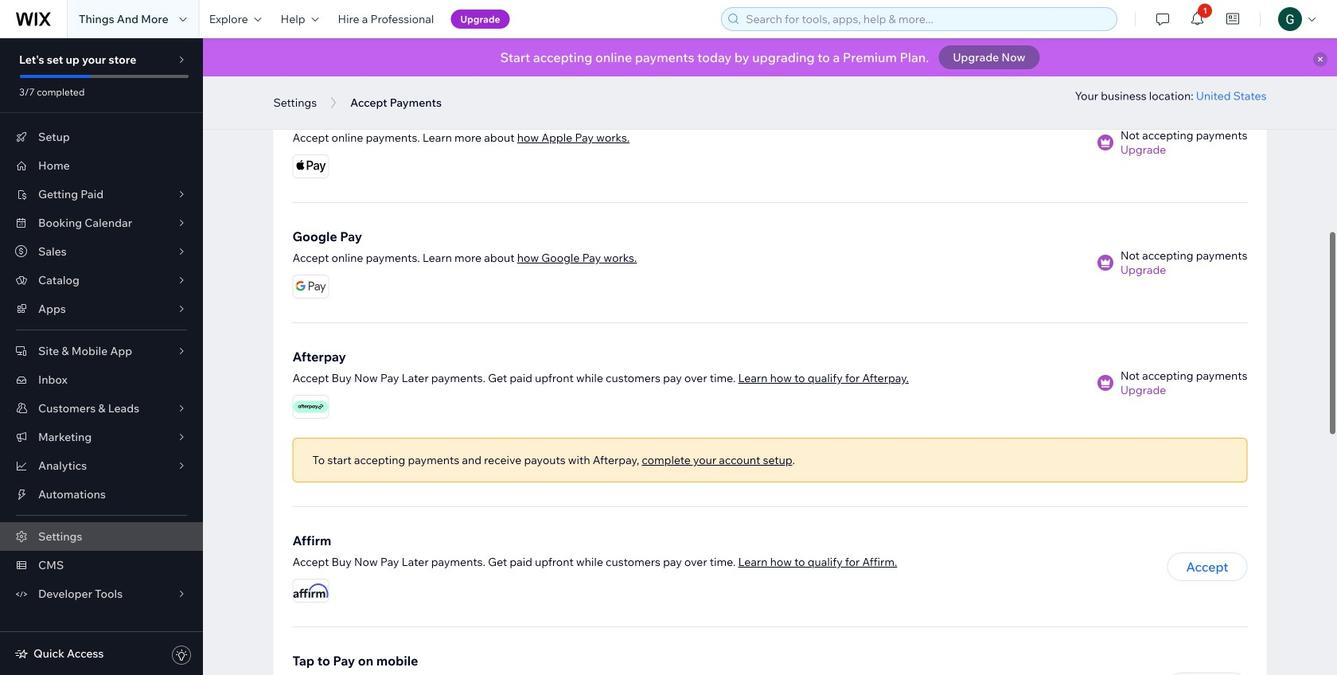 Task type: describe. For each thing, give the bounding box(es) containing it.
Search for tools, apps, help & more... field
[[741, 8, 1112, 30]]

afterpay image
[[293, 401, 328, 413]]



Task type: locate. For each thing, give the bounding box(es) containing it.
google pay image
[[293, 275, 328, 298]]

apple pay image
[[293, 155, 328, 178]]

alert
[[203, 38, 1337, 76]]

affirm image
[[293, 584, 328, 598]]

sidebar element
[[0, 38, 203, 675]]



Task type: vqa. For each thing, say whether or not it's contained in the screenshot.
Business $ 16 /Mo $32.00
no



